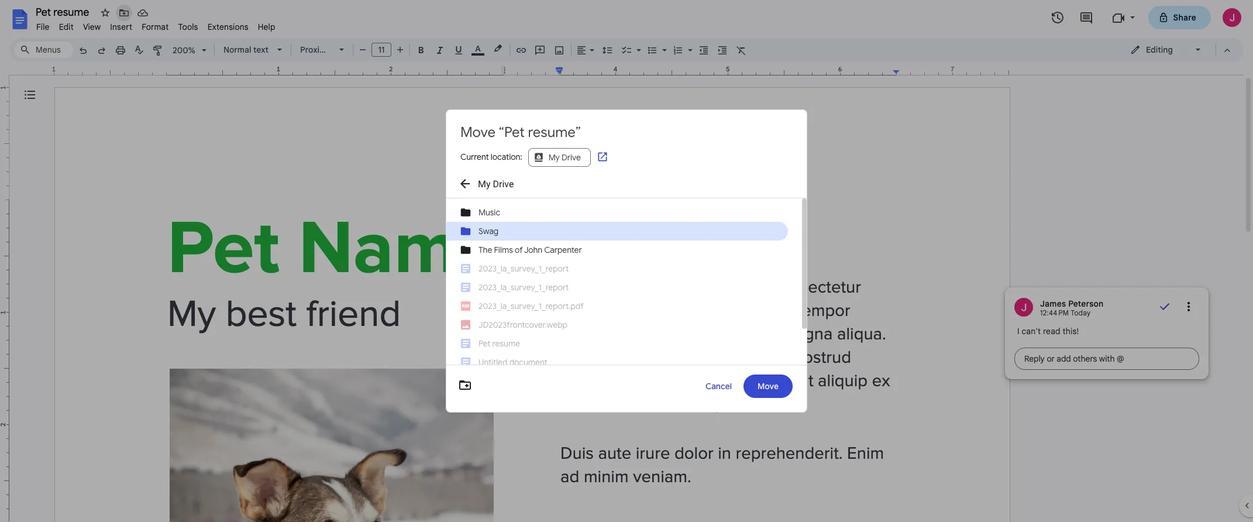 Task type: locate. For each thing, give the bounding box(es) containing it.
right margin image
[[894, 66, 1009, 75]]

Star checkbox
[[97, 5, 114, 21]]

12:44 pm
[[1041, 309, 1070, 317]]

james
[[1041, 299, 1067, 309]]

list inside application
[[1006, 287, 1210, 379]]

list containing james peterson
[[1006, 287, 1210, 379]]

peterson
[[1069, 299, 1104, 309]]

menu bar banner
[[0, 0, 1254, 522]]

today
[[1071, 309, 1092, 317]]

can't
[[1022, 326, 1042, 337]]

top margin image
[[0, 88, 9, 203]]

this!
[[1063, 326, 1080, 337]]

menu bar inside menu bar banner
[[32, 15, 280, 35]]

menu bar
[[32, 15, 280, 35]]

search the menus (option+/) toolbar
[[14, 39, 73, 61]]

james peterson image
[[1015, 298, 1034, 317]]

application
[[0, 0, 1254, 522]]

i can't read this!
[[1018, 326, 1080, 337]]

list
[[1006, 287, 1210, 379]]



Task type: describe. For each thing, give the bounding box(es) containing it.
share. private to only me. image
[[1159, 12, 1169, 23]]

Rename text field
[[32, 5, 96, 19]]

application containing james peterson
[[0, 0, 1254, 522]]

read
[[1044, 326, 1061, 337]]

main toolbar
[[73, 0, 751, 454]]

left margin image
[[54, 66, 170, 75]]

james peterson 12:44 pm today
[[1041, 299, 1104, 317]]

Reply field
[[1015, 348, 1200, 370]]

i
[[1018, 326, 1020, 337]]



Task type: vqa. For each thing, say whether or not it's contained in the screenshot.
n to the top
no



